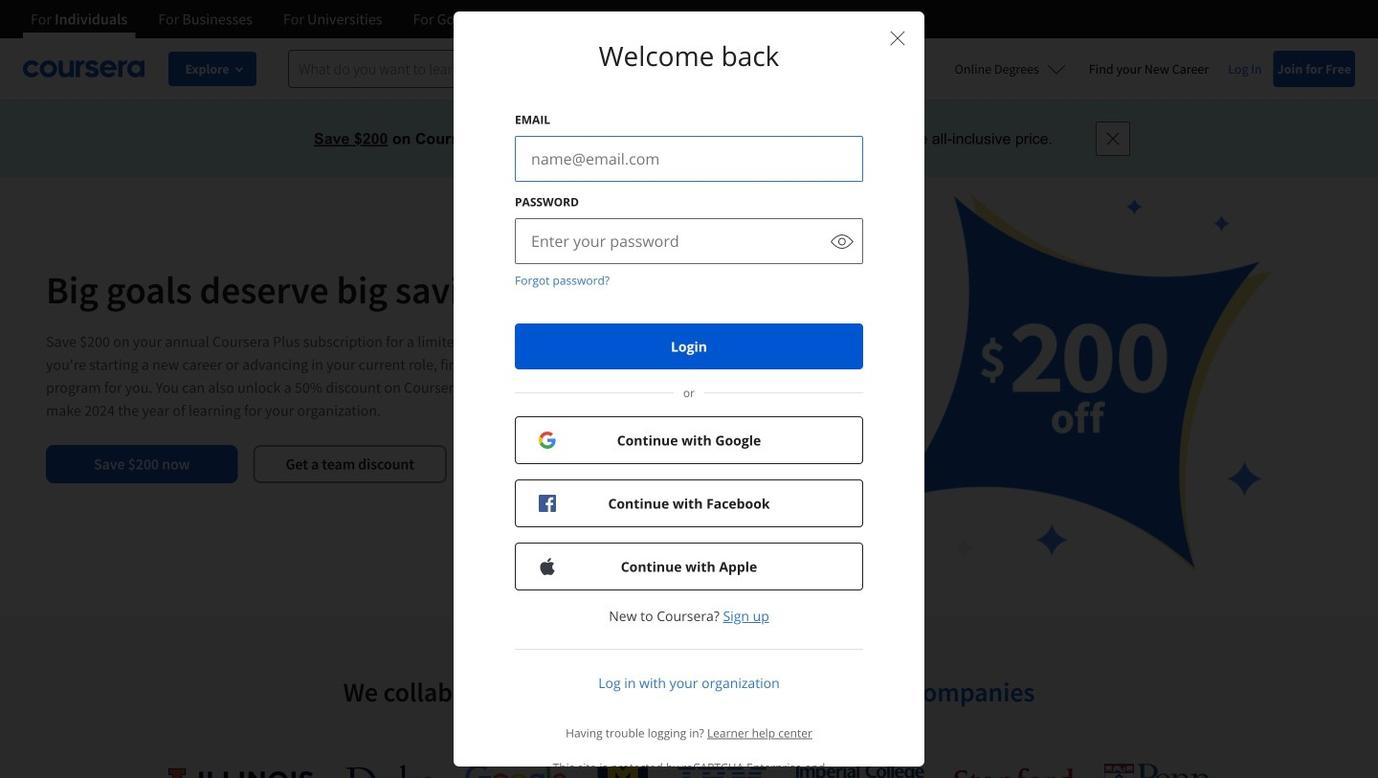 Task type: describe. For each thing, give the bounding box(es) containing it.
authentication modal dialog
[[454, 11, 925, 778]]

stanford university image
[[954, 768, 1075, 778]]

imperial college london image
[[796, 764, 925, 778]]

ibm image
[[678, 763, 767, 778]]

banner navigation
[[15, 0, 539, 38]]

google image
[[465, 763, 568, 778]]

duke university image
[[346, 765, 435, 778]]

Enter your password password field
[[516, 219, 823, 263]]

your password is hidden image
[[831, 230, 854, 253]]

name@email.com email field
[[516, 137, 863, 181]]



Task type: locate. For each thing, give the bounding box(es) containing it.
None search field
[[288, 50, 627, 88]]

close modal image
[[891, 31, 905, 45]]

university of pennsylvania image
[[1104, 763, 1212, 778]]

coursera image
[[23, 54, 145, 84]]

university of michigan image
[[598, 754, 648, 778]]

close modal image
[[887, 27, 909, 50]]

university of illinois at urbana-champaign image
[[167, 765, 316, 778]]

alert
[[0, 101, 1379, 177]]



Task type: vqa. For each thing, say whether or not it's contained in the screenshot.
Google image
yes



